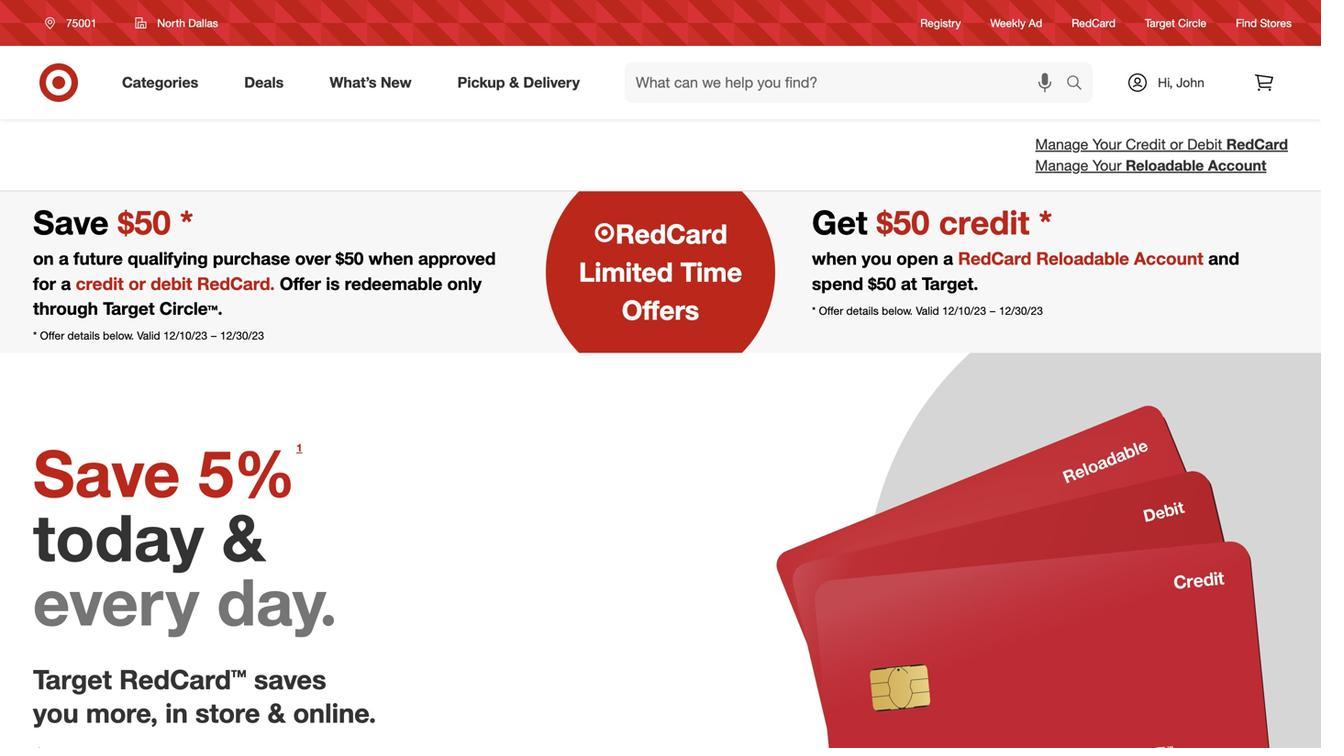 Task type: locate. For each thing, give the bounding box(es) containing it.
valid for save
[[137, 329, 160, 342]]

0 vertical spatial –
[[990, 304, 996, 318]]

& for today
[[222, 498, 266, 577]]

what's
[[330, 73, 377, 91]]

over
[[295, 248, 331, 269]]

1 vertical spatial valid
[[137, 329, 160, 342]]

search button
[[1058, 62, 1102, 106]]

saves
[[254, 663, 326, 696]]

below.
[[882, 304, 913, 318], [103, 329, 134, 342]]

12/30/23 down offer is redeemable only through target circle™.
[[220, 329, 264, 342]]

redcard™
[[119, 663, 247, 696]]

your
[[1093, 135, 1122, 153], [1093, 156, 1122, 174]]

offer down over in the left top of the page
[[280, 273, 321, 294]]

* offer details below. valid 12/10/23 – 12/30/23 down circle™.
[[33, 329, 264, 342]]

0 horizontal spatial 12/10/23
[[163, 329, 207, 342]]

pickup & delivery link
[[442, 62, 603, 103]]

2 horizontal spatial redcard
[[1227, 135, 1289, 153]]

at
[[901, 273, 917, 294]]

valid down at
[[916, 304, 940, 318]]

offer down the through
[[40, 329, 64, 342]]

1 save from the top
[[33, 202, 118, 243]]

1 horizontal spatial –
[[990, 304, 996, 318]]

redcard up the time
[[616, 218, 728, 250]]

in
[[165, 697, 188, 729]]

0 vertical spatial below.
[[882, 304, 913, 318]]

2 when from the left
[[812, 248, 857, 269]]

save for save
[[33, 202, 118, 243]]

0 horizontal spatial &
[[222, 498, 266, 577]]

deals link
[[229, 62, 307, 103]]

for
[[33, 273, 56, 294]]

2 vertical spatial redcard
[[616, 218, 728, 250]]

is
[[326, 273, 340, 294]]

& for pickup
[[509, 73, 519, 91]]

1 vertical spatial 12/30/23
[[220, 329, 264, 342]]

target circle
[[1146, 16, 1207, 30]]

pickup & delivery
[[458, 73, 580, 91]]

0 vertical spatial manage
[[1036, 135, 1089, 153]]

12/30/23 for get
[[999, 304, 1044, 318]]

when up redeemable
[[369, 248, 414, 269]]

0 horizontal spatial valid
[[137, 329, 160, 342]]

12/10/23 down the target. at the right
[[943, 304, 987, 318]]

0 vertical spatial offer
[[280, 273, 321, 294]]

when
[[369, 248, 414, 269], [812, 248, 857, 269]]

* up qualifying
[[180, 202, 194, 243]]

a right for
[[61, 273, 71, 294]]

1 vertical spatial offer
[[819, 304, 844, 318]]

2 manage from the top
[[1036, 156, 1089, 174]]

day.
[[217, 562, 338, 641]]

1 vertical spatial your
[[1093, 156, 1122, 174]]

offer inside offer is redeemable only through target circle™.
[[280, 273, 321, 294]]

1 horizontal spatial offer
[[280, 273, 321, 294]]

2 save from the top
[[33, 434, 180, 512]]

0 horizontal spatial you
[[33, 697, 79, 729]]

–
[[990, 304, 996, 318], [210, 329, 217, 342]]

open
[[897, 248, 939, 269]]

target redcard™ saves you more, in store & online.
[[33, 663, 376, 729]]

0 vertical spatial your
[[1093, 135, 1122, 153]]

offer down "spend"
[[819, 304, 844, 318]]

details down "spend"
[[847, 304, 879, 318]]

– down and spend $50 at target.
[[990, 304, 996, 318]]

target left circle
[[1146, 16, 1176, 30]]

offer for get
[[819, 304, 844, 318]]

redcard right ad
[[1072, 16, 1116, 30]]

12/30/23
[[999, 304, 1044, 318], [220, 329, 264, 342]]

hi,
[[1158, 74, 1173, 90]]

$50 inside on a future qualifying purchase over $50 when approved for a
[[336, 248, 364, 269]]

approved
[[418, 248, 496, 269]]

1 when from the left
[[369, 248, 414, 269]]

you left open
[[862, 248, 892, 269]]

save
[[33, 202, 118, 243], [33, 434, 180, 512]]

target inside the target circle link
[[1146, 16, 1176, 30]]

0 horizontal spatial $50
[[336, 248, 364, 269]]

0 horizontal spatial offer
[[40, 329, 64, 342]]

1 vertical spatial you
[[33, 697, 79, 729]]

1 vertical spatial save
[[33, 434, 180, 512]]

* link
[[180, 202, 194, 243], [1039, 202, 1053, 243], [812, 304, 816, 318], [33, 329, 37, 342]]

75001
[[66, 16, 97, 30]]

* offer details below. valid 12/10/23 – 12/30/23 down at
[[812, 304, 1044, 318]]

12/10/23
[[943, 304, 987, 318], [163, 329, 207, 342]]

* offer details below. valid 12/10/23 – 12/30/23
[[812, 304, 1044, 318], [33, 329, 264, 342]]

today
[[33, 498, 204, 577]]

12/30/23 down and spend $50 at target.
[[999, 304, 1044, 318]]

1 horizontal spatial you
[[862, 248, 892, 269]]

details
[[847, 304, 879, 318], [67, 329, 100, 342]]

categories
[[122, 73, 198, 91]]

* offer details below. valid 12/10/23 – 12/30/23 for save
[[33, 329, 264, 342]]

What can we help you find? suggestions appear below search field
[[625, 62, 1071, 103]]

redcard link
[[1072, 15, 1116, 31]]

12/10/23 for save
[[163, 329, 207, 342]]

search
[[1058, 75, 1102, 93]]

1 vertical spatial &
[[222, 498, 266, 577]]

and
[[1209, 248, 1240, 269]]

you left more,
[[33, 697, 79, 729]]

when up "spend"
[[812, 248, 857, 269]]

redcard
[[1072, 16, 1116, 30], [1227, 135, 1289, 153], [616, 218, 728, 250]]

0 vertical spatial $50
[[336, 248, 364, 269]]

valid
[[916, 304, 940, 318], [137, 329, 160, 342]]

1 vertical spatial $50
[[869, 273, 896, 294]]

0 horizontal spatial * offer details below. valid 12/10/23 – 12/30/23
[[33, 329, 264, 342]]

north dallas
[[157, 16, 218, 30]]

– for save
[[210, 329, 217, 342]]

delivery
[[524, 73, 580, 91]]

2 vertical spatial offer
[[40, 329, 64, 342]]

1 horizontal spatial 12/30/23
[[999, 304, 1044, 318]]

0 horizontal spatial below.
[[103, 329, 134, 342]]

0 vertical spatial 12/30/23
[[999, 304, 1044, 318]]

0 horizontal spatial when
[[369, 248, 414, 269]]

0 horizontal spatial 12/30/23
[[220, 329, 264, 342]]

redcard up account
[[1227, 135, 1289, 153]]

redcard inside manage your credit or debit redcard manage your reloadable account
[[1227, 135, 1289, 153]]

2 horizontal spatial &
[[509, 73, 519, 91]]

0 vertical spatial &
[[509, 73, 519, 91]]

target down the future on the left top of the page
[[103, 298, 155, 319]]

account
[[1209, 156, 1267, 174]]

1 horizontal spatial below.
[[882, 304, 913, 318]]

below. down the future on the left top of the page
[[103, 329, 134, 342]]

offer
[[280, 273, 321, 294], [819, 304, 844, 318], [40, 329, 64, 342]]

through
[[33, 298, 98, 319]]

12/10/23 down circle™.
[[163, 329, 207, 342]]

every day.
[[33, 562, 338, 641]]

$50 up 'is'
[[336, 248, 364, 269]]

$50 down when you open a
[[869, 273, 896, 294]]

– down circle™.
[[210, 329, 217, 342]]

&
[[509, 73, 519, 91], [222, 498, 266, 577], [268, 697, 286, 729]]

0 vertical spatial 12/10/23
[[943, 304, 987, 318]]

every
[[33, 562, 199, 641]]

target for circle
[[1146, 16, 1176, 30]]

find
[[1237, 16, 1258, 30]]

target for redcard™
[[33, 663, 112, 696]]

redeemable
[[345, 273, 443, 294]]

1 vertical spatial manage
[[1036, 156, 1089, 174]]

1 horizontal spatial when
[[812, 248, 857, 269]]

spend
[[812, 273, 864, 294]]

details down the through
[[67, 329, 100, 342]]

1 vertical spatial 12/10/23
[[163, 329, 207, 342]]

new
[[381, 73, 412, 91]]

0 vertical spatial * offer details below. valid 12/10/23 – 12/30/23
[[812, 304, 1044, 318]]

find stores link
[[1237, 15, 1292, 31]]

2 vertical spatial &
[[268, 697, 286, 729]]

you
[[862, 248, 892, 269], [33, 697, 79, 729]]

1 horizontal spatial details
[[847, 304, 879, 318]]

1 vertical spatial target
[[103, 298, 155, 319]]

1 horizontal spatial &
[[268, 697, 286, 729]]

pickup
[[458, 73, 505, 91]]

registry link
[[921, 15, 962, 31]]

*
[[180, 202, 194, 243], [1039, 202, 1053, 243], [812, 304, 816, 318], [33, 329, 37, 342]]

2 vertical spatial target
[[33, 663, 112, 696]]

get
[[812, 202, 877, 243]]

a up the target. at the right
[[944, 248, 954, 269]]

1 horizontal spatial 12/10/23
[[943, 304, 987, 318]]

2 your from the top
[[1093, 156, 1122, 174]]

2 horizontal spatial offer
[[819, 304, 844, 318]]

valid down circle™.
[[137, 329, 160, 342]]

1 link
[[294, 440, 305, 461]]

1
[[296, 441, 302, 455]]

1 vertical spatial details
[[67, 329, 100, 342]]

your left the "credit"
[[1093, 135, 1122, 153]]

1 vertical spatial –
[[210, 329, 217, 342]]

north dallas button
[[123, 6, 230, 39]]

1 vertical spatial * offer details below. valid 12/10/23 – 12/30/23
[[33, 329, 264, 342]]

offer for save
[[40, 329, 64, 342]]

1 vertical spatial redcard
[[1227, 135, 1289, 153]]

$50
[[336, 248, 364, 269], [869, 273, 896, 294]]

0 horizontal spatial details
[[67, 329, 100, 342]]

1 horizontal spatial valid
[[916, 304, 940, 318]]

1 horizontal spatial $50
[[869, 273, 896, 294]]

1 horizontal spatial * offer details below. valid 12/10/23 – 12/30/23
[[812, 304, 1044, 318]]

0 vertical spatial save
[[33, 202, 118, 243]]

target up more,
[[33, 663, 112, 696]]

1 horizontal spatial redcard
[[1072, 16, 1116, 30]]

below. down at
[[882, 304, 913, 318]]

a
[[59, 248, 69, 269], [944, 248, 954, 269], [61, 273, 71, 294]]

0 vertical spatial you
[[862, 248, 892, 269]]

circle
[[1179, 16, 1207, 30]]

your left reloadable
[[1093, 156, 1122, 174]]

0 vertical spatial details
[[847, 304, 879, 318]]

below. for save
[[103, 329, 134, 342]]

0 horizontal spatial –
[[210, 329, 217, 342]]

0 vertical spatial valid
[[916, 304, 940, 318]]

you inside 'target redcard™ saves you more, in store & online.'
[[33, 697, 79, 729]]

deals
[[244, 73, 284, 91]]

12/10/23 for get
[[943, 304, 987, 318]]

0 vertical spatial target
[[1146, 16, 1176, 30]]

on a future qualifying purchase over $50 when approved for a
[[33, 248, 496, 294]]

1 vertical spatial below.
[[103, 329, 134, 342]]

target inside 'target redcard™ saves you more, in store & online.'
[[33, 663, 112, 696]]



Task type: describe. For each thing, give the bounding box(es) containing it.
– for get
[[990, 304, 996, 318]]

or
[[1170, 135, 1184, 153]]

save for save 5%
[[33, 434, 180, 512]]

* offer details below. valid 12/10/23 – 12/30/23 for get
[[812, 304, 1044, 318]]

john
[[1177, 74, 1205, 90]]

on
[[33, 248, 54, 269]]

12/30/23 for save
[[220, 329, 264, 342]]

0 horizontal spatial redcard
[[616, 218, 728, 250]]

online.
[[293, 697, 376, 729]]

details for save
[[67, 329, 100, 342]]

* up and spend $50 at target.
[[1039, 202, 1053, 243]]

hi, john
[[1158, 74, 1205, 90]]

$50 inside and spend $50 at target.
[[869, 273, 896, 294]]

valid for get
[[916, 304, 940, 318]]

* down "spend"
[[812, 304, 816, 318]]

* link down the through
[[33, 329, 37, 342]]

when you open a
[[812, 248, 959, 269]]

* link up and spend $50 at target.
[[1039, 202, 1053, 243]]

registry
[[921, 16, 962, 30]]

debit
[[1188, 135, 1223, 153]]

future
[[74, 248, 123, 269]]

weekly
[[991, 16, 1026, 30]]

and spend $50 at target.
[[812, 248, 1240, 294]]

1 manage from the top
[[1036, 135, 1089, 153]]

0 vertical spatial redcard
[[1072, 16, 1116, 30]]

weekly ad link
[[991, 15, 1043, 31]]

categories link
[[106, 62, 221, 103]]

qualifying
[[128, 248, 208, 269]]

target inside offer is redeemable only through target circle™.
[[103, 298, 155, 319]]

when inside on a future qualifying purchase over $50 when approved for a
[[369, 248, 414, 269]]

today &
[[33, 498, 266, 577]]

details for get
[[847, 304, 879, 318]]

* link down "spend"
[[812, 304, 816, 318]]

limited time offers
[[579, 256, 743, 326]]

time
[[681, 256, 743, 288]]

limited
[[579, 256, 673, 288]]

a right on
[[59, 248, 69, 269]]

circle™.
[[160, 298, 223, 319]]

redcards image
[[761, 404, 1289, 748]]

purchase
[[213, 248, 290, 269]]

what's new
[[330, 73, 412, 91]]

1 your from the top
[[1093, 135, 1122, 153]]

below. for get
[[882, 304, 913, 318]]

more,
[[86, 697, 158, 729]]

manage your credit or debit redcard manage your reloadable account
[[1036, 135, 1289, 174]]

75001 button
[[33, 6, 116, 39]]

save 5%
[[33, 434, 296, 512]]

reloadable
[[1126, 156, 1205, 174]]

* link up qualifying
[[180, 202, 194, 243]]

north
[[157, 16, 185, 30]]

weekly ad
[[991, 16, 1043, 30]]

ad
[[1029, 16, 1043, 30]]

find stores
[[1237, 16, 1292, 30]]

offer is redeemable only through target circle™.
[[33, 273, 482, 319]]

store
[[195, 697, 260, 729]]

only
[[448, 273, 482, 294]]

target.
[[922, 273, 979, 294]]

stores
[[1261, 16, 1292, 30]]

dallas
[[188, 16, 218, 30]]

credit
[[1126, 135, 1166, 153]]

& inside 'target redcard™ saves you more, in store & online.'
[[268, 697, 286, 729]]

5%
[[198, 434, 296, 512]]

target circle link
[[1146, 15, 1207, 31]]

* down the through
[[33, 329, 37, 342]]

offers
[[622, 294, 700, 326]]

what's new link
[[314, 62, 435, 103]]



